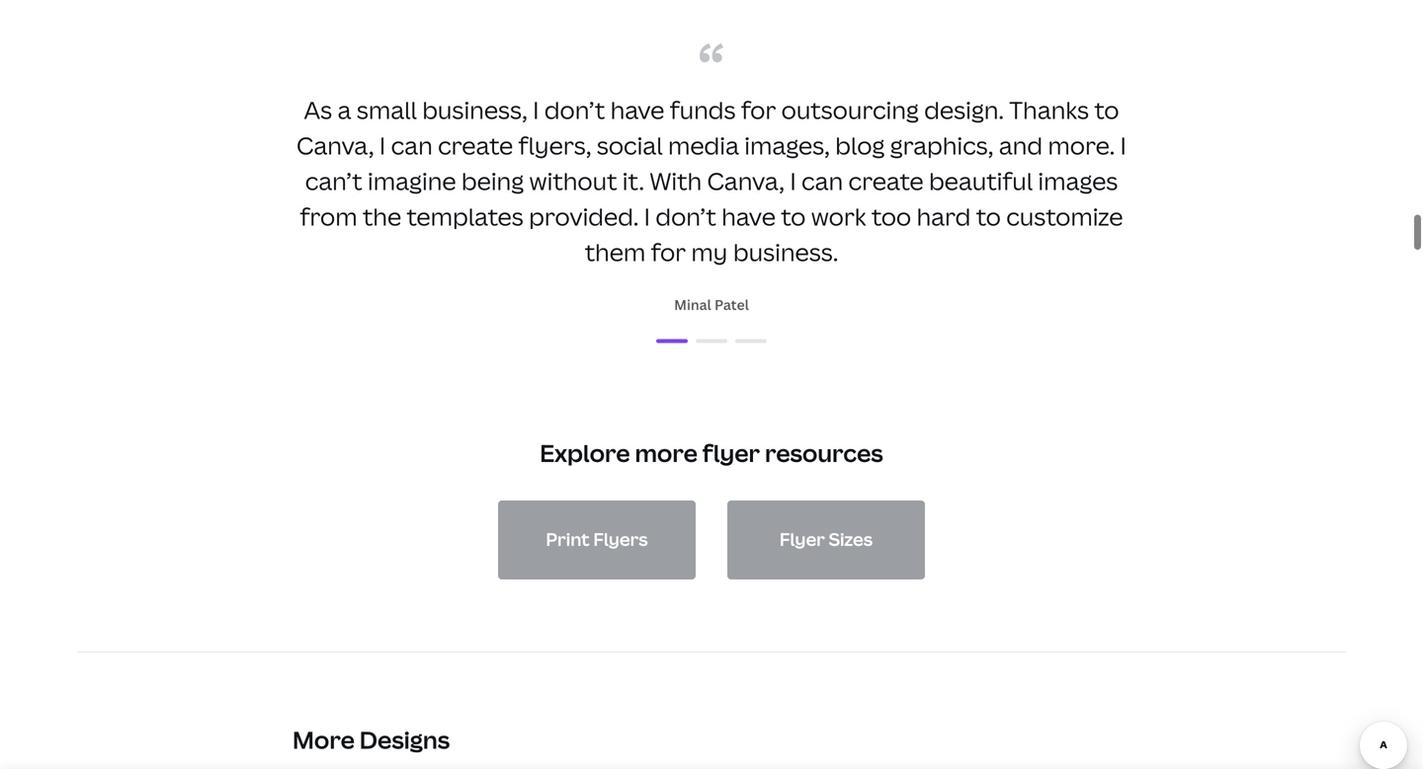 Task type: describe. For each thing, give the bounding box(es) containing it.
i down the it.
[[644, 201, 650, 233]]

images,
[[744, 130, 830, 162]]

provided.
[[529, 201, 639, 233]]

business.
[[733, 236, 838, 269]]

more designs
[[293, 724, 450, 757]]

sizes
[[829, 528, 873, 552]]

can't
[[305, 165, 362, 197]]

too
[[872, 201, 911, 233]]

more
[[293, 724, 355, 757]]

resources
[[765, 438, 883, 470]]

0 vertical spatial canva,
[[297, 130, 374, 162]]

thanks
[[1009, 94, 1089, 126]]

flyer
[[780, 528, 825, 552]]

0 vertical spatial create
[[438, 130, 513, 162]]

social
[[597, 130, 663, 162]]

1 vertical spatial for
[[651, 236, 686, 269]]

media
[[668, 130, 739, 162]]

0 vertical spatial for
[[741, 94, 776, 126]]

small
[[357, 94, 417, 126]]

1 horizontal spatial to
[[976, 201, 1001, 233]]

my
[[691, 236, 728, 269]]

flyer
[[703, 438, 760, 470]]

hard
[[917, 201, 971, 233]]

as a small business, i don't have funds for outsourcing design. thanks to canva, i can create flyers, social media images, blog graphics, and more. i can't imagine being without it. with canva, i can create beautiful images from the templates provided. i don't have to work too hard to customize them for my business.
[[297, 94, 1127, 269]]

i right more.
[[1120, 130, 1127, 162]]

beautiful
[[929, 165, 1033, 197]]

2 horizontal spatial to
[[1095, 94, 1119, 126]]

explore
[[540, 438, 630, 470]]

minal
[[674, 296, 711, 315]]

minal patel
[[674, 296, 749, 315]]

i up flyers,
[[533, 94, 539, 126]]

more
[[635, 438, 698, 470]]

explore more flyer resources
[[540, 438, 883, 470]]

templates
[[407, 201, 524, 233]]

1 horizontal spatial canva,
[[707, 165, 785, 197]]

without
[[529, 165, 617, 197]]

as
[[304, 94, 332, 126]]

designs
[[360, 724, 450, 757]]

work
[[811, 201, 866, 233]]



Task type: locate. For each thing, give the bounding box(es) containing it.
0 horizontal spatial have
[[610, 94, 665, 126]]

canva, up can't
[[297, 130, 374, 162]]

for
[[741, 94, 776, 126], [651, 236, 686, 269]]

can up imagine
[[391, 130, 433, 162]]

to down "beautiful"
[[976, 201, 1001, 233]]

images
[[1038, 165, 1118, 197]]

them
[[585, 236, 646, 269]]

1 horizontal spatial for
[[741, 94, 776, 126]]

the
[[363, 201, 401, 233]]

a
[[338, 94, 351, 126]]

don't up flyers,
[[544, 94, 605, 126]]

from
[[300, 201, 357, 233]]

have up business.
[[722, 201, 776, 233]]

0 horizontal spatial can
[[391, 130, 433, 162]]

it.
[[622, 165, 644, 197]]

for left my
[[651, 236, 686, 269]]

1 vertical spatial have
[[722, 201, 776, 233]]

0 horizontal spatial canva,
[[297, 130, 374, 162]]

0 horizontal spatial don't
[[544, 94, 605, 126]]

flyers
[[593, 528, 648, 552]]

flyers,
[[518, 130, 592, 162]]

more.
[[1048, 130, 1115, 162]]

0 vertical spatial have
[[610, 94, 665, 126]]

select a quotation tab list
[[297, 330, 1127, 354]]

customize
[[1006, 201, 1123, 233]]

i down small
[[379, 130, 386, 162]]

flyer sizes
[[780, 528, 873, 552]]

graphics,
[[890, 130, 994, 162]]

0 horizontal spatial to
[[781, 201, 806, 233]]

blog
[[835, 130, 885, 162]]

print flyers link
[[498, 501, 696, 580]]

don't
[[544, 94, 605, 126], [656, 201, 716, 233]]

i
[[533, 94, 539, 126], [379, 130, 386, 162], [1120, 130, 1127, 162], [790, 165, 796, 197], [644, 201, 650, 233]]

1 vertical spatial can
[[802, 165, 843, 197]]

being
[[462, 165, 524, 197]]

1 horizontal spatial don't
[[656, 201, 716, 233]]

0 vertical spatial don't
[[544, 94, 605, 126]]

to up business.
[[781, 201, 806, 233]]

with
[[650, 165, 702, 197]]

print flyers
[[546, 528, 648, 552]]

to up more.
[[1095, 94, 1119, 126]]

have up social
[[610, 94, 665, 126]]

for up images, on the right
[[741, 94, 776, 126]]

imagine
[[368, 165, 456, 197]]

don't down with
[[656, 201, 716, 233]]

quotation mark image
[[700, 43, 724, 63]]

canva,
[[297, 130, 374, 162], [707, 165, 785, 197]]

design.
[[924, 94, 1004, 126]]

flyer sizes link
[[727, 501, 925, 580]]

create up too
[[849, 165, 924, 197]]

create down business,
[[438, 130, 513, 162]]

can
[[391, 130, 433, 162], [802, 165, 843, 197]]

1 vertical spatial create
[[849, 165, 924, 197]]

1 vertical spatial canva,
[[707, 165, 785, 197]]

1 horizontal spatial create
[[849, 165, 924, 197]]

funds
[[670, 94, 736, 126]]

i down images, on the right
[[790, 165, 796, 197]]

1 vertical spatial don't
[[656, 201, 716, 233]]

print
[[546, 528, 590, 552]]

business,
[[422, 94, 528, 126]]

0 horizontal spatial for
[[651, 236, 686, 269]]

to
[[1095, 94, 1119, 126], [781, 201, 806, 233], [976, 201, 1001, 233]]

and
[[999, 130, 1043, 162]]

have
[[610, 94, 665, 126], [722, 201, 776, 233]]

can up work
[[802, 165, 843, 197]]

outsourcing
[[781, 94, 919, 126]]

0 vertical spatial can
[[391, 130, 433, 162]]

0 horizontal spatial create
[[438, 130, 513, 162]]

1 horizontal spatial can
[[802, 165, 843, 197]]

patel
[[715, 296, 749, 315]]

1 horizontal spatial have
[[722, 201, 776, 233]]

create
[[438, 130, 513, 162], [849, 165, 924, 197]]

canva, down images, on the right
[[707, 165, 785, 197]]



Task type: vqa. For each thing, say whether or not it's contained in the screenshot.
the beautiful
yes



